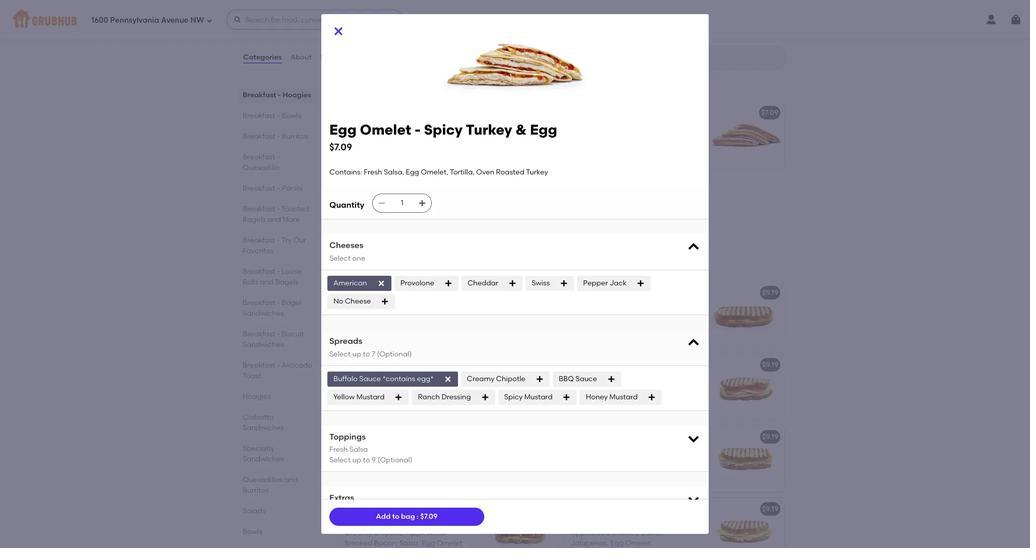 Task type: locate. For each thing, give the bounding box(es) containing it.
sauce for buffalo
[[359, 375, 381, 383]]

up left 7
[[352, 350, 361, 358]]

select inside toppings fresh salsa select up to 9 (optional)
[[329, 456, 351, 464]]

and inside quesadillas and burritos
[[285, 476, 298, 484]]

quesadilla up "breakfast - panini" tab
[[243, 163, 280, 172]]

2 vertical spatial select
[[329, 456, 351, 464]]

panini
[[282, 184, 303, 193], [399, 259, 433, 272], [379, 303, 400, 311], [379, 375, 400, 383], [605, 375, 626, 383], [379, 447, 400, 455], [426, 519, 447, 528], [652, 519, 673, 528]]

bread, for honey
[[628, 375, 650, 383]]

cheese
[[345, 297, 371, 306]]

spicy for egg omelet - spicy turkey & egg
[[392, 180, 411, 189]]

bacon,
[[374, 313, 398, 321], [641, 529, 665, 538], [374, 540, 398, 548]]

sandwiches down ciabatta
[[243, 424, 284, 432]]

bowls down breakfast - hoagies tab on the top of page
[[282, 111, 301, 120]]

omelet, inside contains: garlic aioli, plain cream cheese, spinach, tomato, egg omelet, tortilla, oven roasted turkey
[[345, 143, 372, 152]]

1 vertical spatial honey
[[586, 393, 608, 401]]

rolls
[[243, 278, 258, 287]]

1 vertical spatial spicy
[[392, 180, 411, 189]]

0 vertical spatial bacon,
[[374, 313, 398, 321]]

0 vertical spatial burritos
[[282, 132, 308, 141]]

1 horizontal spatial hoagies
[[283, 91, 311, 99]]

$7.09 button
[[565, 102, 785, 167]]

pepper inside contains: pepper jack, panini bread, applewood smoked bacon, jalapenos, egg omelet
[[605, 519, 630, 528]]

contains: fresh salsa, egg omelet, tortilla, oven roasted turkey
[[329, 168, 548, 177], [345, 195, 463, 213]]

1 horizontal spatial chipotle
[[496, 375, 526, 383]]

sauce down egg omelet - ham
[[359, 375, 381, 383]]

0 horizontal spatial jack,
[[405, 519, 424, 528]]

burritos down quesadillas
[[243, 486, 269, 495]]

applewood
[[392, 288, 432, 297], [426, 303, 465, 311], [407, 529, 446, 538], [571, 529, 610, 538]]

breakfast inside breakfast - bagel sandwiches
[[243, 299, 275, 307]]

1 horizontal spatial mustard
[[524, 393, 553, 401]]

1 horizontal spatial burritos
[[282, 132, 308, 141]]

roasted down tomato,
[[420, 143, 448, 152]]

breakfast up toast at the bottom of page
[[243, 361, 275, 370]]

select down salsa
[[329, 456, 351, 464]]

0 horizontal spatial breakfast - quesadilla
[[243, 153, 280, 172]]

breakfast inside breakfast - biscuit sandwiches
[[243, 330, 275, 339]]

and inside breakfast - loose rolls and bagels
[[260, 278, 274, 287]]

0 vertical spatial spicy
[[424, 121, 463, 138]]

- inside breakfast - quesadilla
[[277, 153, 280, 161]]

bread, for oven
[[402, 447, 424, 455]]

roasted inside contains: garlic aioli, plain cream cheese, spinach, tomato, egg omelet, tortilla, oven roasted turkey
[[420, 143, 448, 152]]

chipotle up spicy mustard
[[496, 375, 526, 383]]

1 mustard from the left
[[356, 393, 385, 401]]

contains: panini bread, meat, egg omelet for ham
[[345, 375, 460, 394]]

contains: up quantity at the top of page
[[329, 168, 362, 177]]

spicy mustard
[[504, 393, 553, 401]]

turkey inside egg omelet - spicy turkey & egg $7.09
[[466, 121, 512, 138]]

breakfast down breakfast - burritos
[[243, 153, 275, 161]]

contains: up honey mustard on the right bottom
[[571, 375, 603, 383]]

egg omelet - egg for $9.19
[[571, 288, 631, 297]]

bowls down salads
[[243, 528, 262, 536]]

meat, down "egg omelet - honey smoked turkey"
[[652, 375, 672, 383]]

breakfast for breakfast - bagel sandwiches tab
[[243, 299, 275, 307]]

smoked inside contains: panini bread, applewood smoked bacon, egg omelet
[[345, 313, 372, 321]]

fresh down toppings
[[329, 446, 348, 454]]

0 horizontal spatial mustard
[[356, 393, 385, 401]]

sandwiches up breakfast - biscuit sandwiches
[[243, 309, 284, 318]]

egg inside contains: pepper jack, panini bread, creamy chipotle, applewood smoked bacon, salsa, egg omelet
[[422, 540, 435, 548]]

bowls inside tab
[[282, 111, 301, 120]]

burritos inside quesadillas and burritos
[[243, 486, 269, 495]]

contains: left input item quantity number field
[[345, 195, 377, 203]]

up down salsa
[[352, 456, 361, 464]]

0 horizontal spatial hoagies
[[243, 393, 271, 401]]

salsa, down "chipotle,"
[[400, 540, 420, 548]]

1 vertical spatial (optional)
[[378, 456, 413, 464]]

creamy up dressing
[[467, 375, 495, 383]]

breakfast up rolls
[[243, 267, 275, 276]]

fresh
[[413, 15, 431, 23], [364, 168, 382, 177], [379, 195, 397, 203], [329, 446, 348, 454]]

$9.19
[[536, 288, 552, 297], [762, 288, 778, 297], [536, 360, 552, 369], [762, 360, 778, 369], [762, 433, 778, 441], [762, 505, 778, 513]]

jack, inside contains: pepper jack, panini bread, applewood smoked bacon, jalapenos, egg omelet
[[632, 519, 650, 528]]

3 select from the top
[[329, 456, 351, 464]]

1 horizontal spatial breakfast - panini
[[338, 259, 433, 272]]

contains: fresh salsa, egg omelet, tortilla, oven roasted turkey down egg omelet - spicy turkey & egg $7.09
[[329, 168, 548, 177]]

extras
[[329, 493, 354, 503]]

burritos for quesadillas and burritos
[[243, 486, 269, 495]]

sandwiches inside tab
[[243, 424, 284, 432]]

honey down bbq sauce on the bottom of the page
[[586, 393, 608, 401]]

3 sandwiches from the top
[[243, 424, 284, 432]]

tortilla, up cheeses
[[345, 205, 369, 213]]

sandwiches down specialty
[[243, 455, 284, 464]]

egg inside contains: pepper jack, panini bread, applewood smoked bacon, jalapenos, egg omelet
[[610, 540, 624, 548]]

0 horizontal spatial spicy
[[392, 180, 411, 189]]

0 vertical spatial quesadilla
[[399, 79, 457, 92]]

oven
[[400, 143, 418, 152], [476, 168, 494, 177], [371, 205, 389, 213], [392, 433, 410, 441]]

contains: for egg omelet - egg
[[345, 15, 377, 23]]

contains: panini bread, meat, egg omelet down the egg omelet - oven roasted turkey
[[345, 447, 460, 466]]

fresh up burrito
[[413, 15, 431, 23]]

creamy
[[467, 375, 495, 383], [345, 529, 372, 538]]

egg omelet - egg
[[345, 0, 405, 9], [571, 288, 631, 297]]

breakfast inside breakfast - toasted bagels and more
[[243, 205, 275, 213]]

contains:
[[345, 15, 377, 23], [345, 123, 377, 131], [329, 168, 362, 177], [345, 195, 377, 203], [345, 303, 377, 311], [345, 375, 377, 383], [571, 375, 603, 383], [345, 447, 377, 455], [345, 519, 377, 528], [571, 519, 603, 528]]

1 horizontal spatial breakfast - quesadilla
[[338, 79, 457, 92]]

bread, for applewood
[[402, 303, 424, 311]]

tortilla,
[[374, 143, 398, 152], [450, 168, 475, 177], [345, 205, 369, 213]]

breakfast - loose rolls and bagels tab
[[243, 266, 313, 288]]

2 sandwiches from the top
[[243, 341, 284, 349]]

creamy left "chipotle,"
[[345, 529, 372, 538]]

omelet
[[360, 0, 385, 9], [360, 121, 411, 138], [360, 180, 385, 189], [360, 288, 385, 297], [586, 288, 611, 297], [415, 313, 440, 321], [360, 360, 385, 369], [586, 360, 611, 369], [345, 385, 370, 394], [571, 385, 596, 394], [360, 433, 385, 441], [345, 457, 370, 466], [360, 505, 385, 513], [437, 540, 462, 548], [625, 540, 651, 548]]

svg image for no cheese
[[381, 298, 389, 306]]

select
[[329, 254, 351, 263], [329, 350, 351, 358], [329, 456, 351, 464]]

$9.19 for egg omelet - ham
[[536, 360, 552, 369]]

contains: garlic aioli, plain cream cheese, spinach, tomato, egg omelet, tortilla, oven roasted turkey
[[345, 123, 472, 152]]

breakfast for breakfast - burritos tab
[[243, 132, 275, 141]]

chipotle right ':'
[[430, 505, 459, 513]]

select inside spreads select up to 7 (optional)
[[329, 350, 351, 358]]

omelet, left tortilla
[[345, 25, 372, 33]]

and for more
[[267, 215, 281, 224]]

egg inside contains: garlic aioli, plain cream cheese, spinach, tomato, egg omelet, tortilla, oven roasted turkey
[[435, 133, 449, 141]]

egg omelet - spicy turkey & egg $7.09
[[329, 121, 557, 153]]

turkey inside contains: garlic aioli, plain cream cheese, spinach, tomato, egg omelet, tortilla, oven roasted turkey
[[450, 143, 472, 152]]

hoagies up breakfast - bowls tab
[[283, 91, 311, 99]]

cheeses
[[329, 241, 363, 250]]

breakfast inside breakfast - loose rolls and bagels
[[243, 267, 275, 276]]

1 vertical spatial up
[[352, 456, 361, 464]]

egg omelet - sausage patty image
[[709, 426, 785, 492]]

0 vertical spatial egg omelet - egg image
[[483, 0, 558, 59]]

1 sandwiches from the top
[[243, 309, 284, 318]]

mustard down buffalo sauce *contains egg*
[[356, 393, 385, 401]]

(optional)
[[377, 350, 412, 358], [378, 456, 413, 464]]

1 horizontal spatial honey
[[618, 360, 640, 369]]

egg omelet - southwest chipotle bacon image
[[483, 498, 558, 548]]

buffalo
[[333, 375, 358, 383]]

1 vertical spatial bacon
[[461, 505, 483, 513]]

biscuit
[[282, 330, 304, 339]]

1 vertical spatial creamy
[[345, 529, 372, 538]]

breakfast - panini inside tab
[[243, 184, 303, 193]]

$9.19 button
[[565, 426, 785, 492]]

bacon, inside contains: panini bread, applewood smoked bacon, egg omelet
[[374, 313, 398, 321]]

pepper up jalapenos,
[[605, 519, 630, 528]]

breakfast inside breakfast - avocado toast
[[243, 361, 275, 370]]

egg omelet - egg down pepper jack
[[571, 288, 631, 297]]

bread, inside contains: pepper jack, panini bread, creamy chipotle, applewood smoked bacon, salsa, egg omelet
[[449, 519, 471, 528]]

0 vertical spatial to
[[363, 350, 370, 358]]

meat, up ranch
[[426, 375, 445, 383]]

up
[[352, 350, 361, 358], [352, 456, 361, 464]]

applewood down ':'
[[407, 529, 446, 538]]

bacon, inside contains: pepper jack, panini bread, applewood smoked bacon, jalapenos, egg omelet
[[641, 529, 665, 538]]

bagels inside breakfast - toasted bagels and more
[[243, 215, 266, 224]]

bread, inside contains: panini bread, applewood smoked bacon, egg omelet
[[402, 303, 424, 311]]

meat, for oven
[[426, 447, 445, 455]]

contains: panini bread, applewood smoked bacon, egg omelet
[[345, 303, 465, 321]]

burritos inside breakfast - burritos tab
[[282, 132, 308, 141]]

salsa, right the cheddar, at the top
[[433, 15, 453, 23]]

mustard for honey mustard
[[610, 393, 638, 401]]

breakfast inside breakfast - try our favorites
[[243, 236, 275, 245]]

1 horizontal spatial bowls
[[282, 111, 301, 120]]

to left 9
[[363, 456, 370, 464]]

to left 7
[[363, 350, 370, 358]]

nw
[[190, 15, 204, 25]]

contains: panini bread, meat, egg omelet down ham
[[345, 375, 460, 394]]

1 vertical spatial to
[[363, 456, 370, 464]]

egg omelet - egg for $5.99
[[345, 0, 405, 9]]

0 horizontal spatial creamy
[[345, 529, 372, 538]]

turkey
[[466, 121, 512, 138], [450, 143, 472, 152], [526, 168, 548, 177], [412, 180, 435, 189], [421, 205, 443, 213], [671, 360, 693, 369], [442, 433, 464, 441]]

meat, down the egg omelet - oven roasted turkey
[[426, 447, 445, 455]]

tortilla, down egg omelet - spicy turkey & egg $7.09
[[450, 168, 475, 177]]

breakfast down rolls
[[243, 299, 275, 307]]

applewood down provolone
[[392, 288, 432, 297]]

- inside breakfast - try our favorites
[[277, 236, 280, 245]]

0 vertical spatial contains: fresh salsa, egg omelet, tortilla, oven roasted turkey
[[329, 168, 548, 177]]

egg omelet - egg image
[[483, 0, 558, 59], [709, 282, 785, 347]]

breakfast - bowls tab
[[243, 110, 313, 121]]

panini inside contains: pepper jack, panini bread, creamy chipotle, applewood smoked bacon, salsa, egg omelet
[[426, 519, 447, 528]]

(optional) right 9
[[378, 456, 413, 464]]

2 jack, from the left
[[632, 519, 650, 528]]

sandwiches
[[243, 309, 284, 318], [243, 341, 284, 349], [243, 424, 284, 432], [243, 455, 284, 464]]

cheese,
[[345, 133, 372, 141]]

0 horizontal spatial breakfast - panini
[[243, 184, 303, 193]]

bagels down loose
[[275, 278, 298, 287]]

mustard down the creamy chipotle
[[524, 393, 553, 401]]

up inside spreads select up to 7 (optional)
[[352, 350, 361, 358]]

1 horizontal spatial spicy
[[424, 121, 463, 138]]

1 horizontal spatial &
[[516, 121, 527, 138]]

fresh up the egg omelet - spicy turkey & egg
[[364, 168, 382, 177]]

salsa, down the egg omelet - spicy turkey & egg
[[399, 195, 419, 203]]

2 up from the top
[[352, 456, 361, 464]]

1 horizontal spatial bagels
[[275, 278, 298, 287]]

spicy
[[424, 121, 463, 138], [392, 180, 411, 189], [504, 393, 523, 401]]

burritos for breakfast - burritos
[[282, 132, 308, 141]]

1 vertical spatial tortilla,
[[450, 168, 475, 177]]

1 select from the top
[[329, 254, 351, 263]]

mustard down "egg omelet - honey smoked turkey"
[[610, 393, 638, 401]]

0 vertical spatial egg omelet - egg
[[345, 0, 405, 9]]

applewood inside contains: pepper jack, panini bread, creamy chipotle, applewood smoked bacon, salsa, egg omelet
[[407, 529, 446, 538]]

egg omelet - egg image for $9.19
[[709, 282, 785, 347]]

bbq
[[559, 375, 574, 383]]

1 horizontal spatial sauce
[[576, 375, 597, 383]]

tortilla, inside contains: garlic aioli, plain cream cheese, spinach, tomato, egg omelet, tortilla, oven roasted turkey
[[374, 143, 398, 152]]

no cheese
[[333, 297, 371, 306]]

buffalo sauce *contains egg*
[[333, 375, 434, 383]]

quesadillas and burritos
[[243, 476, 298, 495]]

0 vertical spatial (optional)
[[377, 350, 412, 358]]

bread, inside contains: pepper jack, panini bread, applewood smoked bacon, jalapenos, egg omelet
[[675, 519, 697, 528]]

breakfast - panini up provolone
[[338, 259, 433, 272]]

egg
[[345, 0, 358, 9], [392, 0, 405, 9], [455, 15, 468, 23], [329, 121, 357, 138], [530, 121, 557, 138], [435, 133, 449, 141], [406, 168, 419, 177], [345, 180, 358, 189], [443, 180, 457, 189], [421, 195, 434, 203], [345, 288, 358, 297], [571, 288, 584, 297], [618, 288, 631, 297], [400, 313, 413, 321], [345, 360, 358, 369], [571, 360, 584, 369], [447, 375, 460, 383], [673, 375, 686, 383], [345, 433, 358, 441], [447, 447, 460, 455], [345, 505, 358, 513], [422, 540, 435, 548], [610, 540, 624, 548]]

1 vertical spatial burritos
[[243, 486, 269, 495]]

contains: up 9
[[345, 447, 377, 455]]

applewood up jalapenos,
[[571, 529, 610, 538]]

7
[[372, 350, 375, 358]]

sandwiches up breakfast - avocado toast
[[243, 341, 284, 349]]

pepper inside contains: pepper jack, panini bread, creamy chipotle, applewood smoked bacon, salsa, egg omelet
[[379, 519, 404, 528]]

1 vertical spatial bowls
[[243, 528, 262, 536]]

- inside breakfast - bagel sandwiches
[[277, 299, 280, 307]]

1 up from the top
[[352, 350, 361, 358]]

toppings
[[329, 432, 366, 442]]

jack, inside contains: pepper jack, panini bread, creamy chipotle, applewood smoked bacon, salsa, egg omelet
[[405, 519, 424, 528]]

0 vertical spatial bagels
[[243, 215, 266, 224]]

breakfast - panini
[[243, 184, 303, 193], [338, 259, 433, 272]]

breakfast for breakfast - try our favorites tab
[[243, 236, 275, 245]]

contains: up yellow mustard
[[345, 375, 377, 383]]

1 sauce from the left
[[359, 375, 381, 383]]

specialty
[[243, 444, 274, 453]]

categories button
[[243, 39, 282, 76]]

and right quesadillas
[[285, 476, 298, 484]]

southwest
[[392, 505, 428, 513]]

breakfast up "breakfast - bowls"
[[243, 91, 276, 99]]

2 horizontal spatial mustard
[[610, 393, 638, 401]]

breakfast down breakfast - bagel sandwiches
[[243, 330, 275, 339]]

to inside toppings fresh salsa select up to 9 (optional)
[[363, 456, 370, 464]]

0 vertical spatial breakfast - panini
[[243, 184, 303, 193]]

2 vertical spatial and
[[285, 476, 298, 484]]

0 vertical spatial creamy
[[467, 375, 495, 383]]

egg omelet - ham & egg image
[[709, 102, 785, 167]]

0 horizontal spatial honey
[[586, 393, 608, 401]]

breakfast for "breakfast - panini" tab
[[243, 184, 275, 193]]

breakfast for breakfast - quesadilla tab
[[243, 153, 275, 161]]

egg omelet - ham image
[[483, 354, 558, 420]]

breakfast down "breakfast - panini" tab
[[243, 205, 275, 213]]

& for egg omelet - spicy turkey & egg
[[436, 180, 442, 189]]

1 horizontal spatial egg omelet - egg
[[571, 288, 631, 297]]

1 vertical spatial quesadilla
[[243, 163, 280, 172]]

meat, for ham
[[426, 375, 445, 383]]

ciabatta
[[243, 413, 274, 422]]

1 vertical spatial egg omelet - egg image
[[709, 282, 785, 347]]

0 vertical spatial &
[[516, 121, 527, 138]]

quesadilla
[[399, 79, 457, 92], [243, 163, 280, 172]]

0 vertical spatial hoagies
[[283, 91, 311, 99]]

roasted
[[420, 143, 448, 152], [496, 168, 525, 177], [391, 205, 419, 213], [412, 433, 440, 441]]

breakfast up breakfast - burritos
[[243, 111, 275, 120]]

contains: for egg omelet - honey smoked turkey
[[571, 375, 603, 383]]

sauce
[[359, 375, 381, 383], [576, 375, 597, 383]]

pepper for contains: pepper jack, panini bread, creamy chipotle, applewood smoked bacon, salsa, egg omelet
[[379, 519, 404, 528]]

1 vertical spatial bagels
[[275, 278, 298, 287]]

salsa, inside contains: pepper jack, panini bread, creamy chipotle, applewood smoked bacon, salsa, egg omelet
[[400, 540, 420, 548]]

breakfast - quesadilla
[[338, 79, 457, 92], [243, 153, 280, 172]]

bowls
[[282, 111, 301, 120], [243, 528, 262, 536]]

3 mustard from the left
[[610, 393, 638, 401]]

contains: up cheese,
[[345, 123, 377, 131]]

salsa,
[[433, 15, 453, 23], [384, 168, 404, 177], [399, 195, 419, 203], [400, 540, 420, 548]]

contains: panini bread, meat, egg omelet down "egg omelet - honey smoked turkey"
[[571, 375, 686, 394]]

select down cheeses
[[329, 254, 351, 263]]

0 vertical spatial up
[[352, 350, 361, 358]]

contains: inside 'contains: cheddar, fresh salsa, egg omelet, tortilla burrito'
[[345, 15, 377, 23]]

0 horizontal spatial tortilla,
[[345, 205, 369, 213]]

contains: for egg omelet - spicy turkey & egg
[[345, 195, 377, 203]]

egg*
[[417, 375, 434, 383]]

1 horizontal spatial tortilla,
[[374, 143, 398, 152]]

and inside breakfast - toasted bagels and more
[[267, 215, 281, 224]]

aioli,
[[401, 123, 418, 131]]

burritos down breakfast - bowls tab
[[282, 132, 308, 141]]

select inside the cheeses select one
[[329, 254, 351, 263]]

- inside breakfast - biscuit sandwiches
[[277, 330, 280, 339]]

applewood down the egg omelet - applewood smoked bacon
[[426, 303, 465, 311]]

contains: for egg omelet - oven roasted turkey
[[345, 447, 377, 455]]

0 horizontal spatial bowls
[[243, 528, 262, 536]]

cheddar
[[468, 279, 498, 287]]

breakfast for breakfast - loose rolls and bagels 'tab'
[[243, 267, 275, 276]]

0 horizontal spatial sauce
[[359, 375, 381, 383]]

1 vertical spatial bacon,
[[641, 529, 665, 538]]

egg omelet - applewood smoked bacon image
[[483, 282, 558, 347]]

bacon for contains: pepper jack, panini bread, creamy chipotle, applewood smoked bacon, salsa, egg omelet
[[461, 505, 483, 513]]

0 vertical spatial select
[[329, 254, 351, 263]]

0 horizontal spatial egg omelet - egg
[[345, 0, 405, 9]]

breakfast down "breakfast - bowls"
[[243, 132, 275, 141]]

2 sauce from the left
[[576, 375, 597, 383]]

1 vertical spatial breakfast - panini
[[338, 259, 433, 272]]

contains: up jalapenos,
[[571, 519, 603, 528]]

$7.09 inside egg omelet - spicy turkey & egg $7.09
[[329, 141, 352, 153]]

roasted down egg omelet - garlic smoked turkey & egg image
[[496, 168, 525, 177]]

1 vertical spatial contains: fresh salsa, egg omelet, tortilla, oven roasted turkey
[[345, 195, 463, 213]]

0 horizontal spatial quesadilla
[[243, 163, 280, 172]]

2 mustard from the left
[[524, 393, 553, 401]]

& inside egg omelet - spicy turkey & egg $7.09
[[516, 121, 527, 138]]

egg omelet - ham
[[345, 360, 408, 369]]

omelet, down cheese,
[[345, 143, 372, 152]]

specialty sandwiches tab
[[243, 443, 313, 465]]

toasted
[[282, 205, 309, 213]]

(optional) up ham
[[377, 350, 412, 358]]

select for cheeses
[[329, 254, 351, 263]]

contains: inside contains: garlic aioli, plain cream cheese, spinach, tomato, egg omelet, tortilla, oven roasted turkey
[[345, 123, 377, 131]]

up inside toppings fresh salsa select up to 9 (optional)
[[352, 456, 361, 464]]

-
[[387, 0, 390, 9], [392, 79, 397, 92], [278, 91, 281, 99], [277, 111, 280, 120], [415, 121, 421, 138], [277, 132, 280, 141], [277, 153, 280, 161], [387, 180, 390, 189], [277, 184, 280, 193], [277, 205, 280, 213], [277, 236, 280, 245], [392, 259, 397, 272], [277, 267, 280, 276], [387, 288, 390, 297], [613, 288, 616, 297], [277, 299, 280, 307], [277, 330, 280, 339], [387, 360, 390, 369], [613, 360, 616, 369], [277, 361, 280, 370], [387, 433, 390, 441], [387, 505, 390, 513]]

quantity
[[329, 200, 364, 210]]

add
[[376, 513, 391, 521]]

honey up honey mustard on the right bottom
[[618, 360, 640, 369]]

contains: right no
[[345, 303, 377, 311]]

quesadilla up plain
[[399, 79, 457, 92]]

0 vertical spatial bowls
[[282, 111, 301, 120]]

1 vertical spatial breakfast - quesadilla
[[243, 153, 280, 172]]

1 vertical spatial egg omelet - egg
[[571, 288, 631, 297]]

contains: inside contains: pepper jack, panini bread, creamy chipotle, applewood smoked bacon, salsa, egg omelet
[[345, 519, 377, 528]]

sauce right bbq
[[576, 375, 597, 383]]

0 vertical spatial bacon
[[463, 288, 485, 297]]

contains: inside contains: panini bread, applewood smoked bacon, egg omelet
[[345, 303, 377, 311]]

svg image for swiss
[[560, 280, 568, 288]]

breakfast - burritos tab
[[243, 131, 313, 142]]

omelet,
[[345, 25, 372, 33], [345, 143, 372, 152], [421, 168, 448, 177], [436, 195, 463, 203]]

breakfast - quesadilla down breakfast - burritos
[[243, 153, 280, 172]]

1 horizontal spatial jack,
[[632, 519, 650, 528]]

1 horizontal spatial egg omelet - egg image
[[709, 282, 785, 347]]

1 vertical spatial and
[[260, 278, 274, 287]]

1600 pennsylvania avenue nw
[[91, 15, 204, 25]]

sandwiches inside breakfast - biscuit sandwiches
[[243, 341, 284, 349]]

and right rolls
[[260, 278, 274, 287]]

0 vertical spatial breakfast - quesadilla
[[338, 79, 457, 92]]

breakfast - panini tab
[[243, 183, 313, 194]]

egg omelet - garlic smoked turkey & egg image
[[483, 102, 558, 167]]

salads
[[243, 507, 266, 516]]

breakfast - avocado toast tab
[[243, 360, 313, 381]]

2 vertical spatial to
[[392, 513, 399, 521]]

hoagies up ciabatta
[[243, 393, 271, 401]]

0 vertical spatial tortilla,
[[374, 143, 398, 152]]

to left bag
[[392, 513, 399, 521]]

fresh down the egg omelet - spicy turkey & egg
[[379, 195, 397, 203]]

toast
[[243, 372, 261, 380]]

2 select from the top
[[329, 350, 351, 358]]

contains: fresh salsa, egg omelet, tortilla, oven roasted turkey down the egg omelet - spicy turkey & egg
[[345, 195, 463, 213]]

contains: up tortilla
[[345, 15, 377, 23]]

2 vertical spatial spicy
[[504, 393, 523, 401]]

0 horizontal spatial egg omelet - egg image
[[483, 0, 558, 59]]

bagels up favorites
[[243, 215, 266, 224]]

bread,
[[402, 303, 424, 311], [402, 375, 424, 383], [628, 375, 650, 383], [402, 447, 424, 455], [449, 519, 471, 528], [675, 519, 697, 528]]

breakfast - bowls
[[243, 111, 301, 120]]

0 horizontal spatial chipotle
[[430, 505, 459, 513]]

contains: for egg omelet - ham
[[345, 375, 377, 383]]

1 jack, from the left
[[405, 519, 424, 528]]

0 horizontal spatial burritos
[[243, 486, 269, 495]]

our
[[293, 236, 306, 245]]

(optional) inside spreads select up to 7 (optional)
[[377, 350, 412, 358]]

2 vertical spatial bacon,
[[374, 540, 398, 548]]

svg image
[[206, 17, 212, 23], [332, 25, 345, 37], [418, 199, 426, 207], [687, 240, 701, 254], [444, 280, 452, 288], [508, 280, 517, 288], [637, 280, 645, 288], [687, 336, 701, 350], [444, 375, 452, 383], [607, 375, 615, 383], [395, 393, 403, 402], [687, 432, 701, 446], [687, 493, 701, 507]]

egg omelet - egg up the cheddar, at the top
[[345, 0, 405, 9]]

0 horizontal spatial &
[[436, 180, 442, 189]]

egg omelet - honey smoked turkey
[[571, 360, 693, 369]]

contains: panini bread, meat, egg omelet for oven
[[345, 447, 460, 466]]

pepper up "chipotle,"
[[379, 519, 404, 528]]

contains: panini bread, meat, egg omelet
[[345, 375, 460, 394], [571, 375, 686, 394], [345, 447, 460, 466]]

1 vertical spatial &
[[436, 180, 442, 189]]

breakfast up breakfast - toasted bagels and more
[[243, 184, 275, 193]]

0 vertical spatial and
[[267, 215, 281, 224]]

breakfast - quesadilla up garlic
[[338, 79, 457, 92]]

burritos
[[282, 132, 308, 141], [243, 486, 269, 495]]

no
[[333, 297, 343, 306]]

spicy inside egg omelet - spicy turkey & egg $7.09
[[424, 121, 463, 138]]

egg omelet - southwest chipotle bacon
[[345, 505, 483, 513]]

breakfast - panini up breakfast - toasted bagels and more
[[243, 184, 303, 193]]

svg image
[[1010, 14, 1022, 26], [233, 16, 241, 24], [378, 199, 386, 207], [377, 280, 385, 288], [560, 280, 568, 288], [381, 298, 389, 306], [536, 375, 544, 383], [481, 393, 489, 402], [563, 393, 571, 402], [648, 393, 656, 402]]

0 horizontal spatial bagels
[[243, 215, 266, 224]]

and left "more"
[[267, 215, 281, 224]]

breakfast up favorites
[[243, 236, 275, 245]]

mustard for spicy mustard
[[524, 393, 553, 401]]

tortilla, down spinach,
[[374, 143, 398, 152]]

1 vertical spatial select
[[329, 350, 351, 358]]

smoked
[[433, 288, 461, 297], [345, 313, 372, 321], [641, 360, 669, 369], [612, 529, 639, 538], [345, 540, 372, 548]]

meat,
[[426, 375, 445, 383], [652, 375, 672, 383], [426, 447, 445, 455]]

contains: for egg omelet - southwest chipotle bacon
[[345, 519, 377, 528]]

contains: up "chipotle,"
[[345, 519, 377, 528]]



Task type: vqa. For each thing, say whether or not it's contained in the screenshot.
min for Jyoti Indian Cuisine
no



Task type: describe. For each thing, give the bounding box(es) containing it.
breakfast - toasted bagels and more tab
[[243, 204, 313, 225]]

egg omelet - honey smoked turkey image
[[709, 354, 785, 420]]

bread, for ham
[[402, 375, 424, 383]]

honey mustard
[[586, 393, 638, 401]]

breakfast - biscuit sandwiches tab
[[243, 329, 313, 350]]

& for egg omelet - spicy turkey & egg $7.09
[[516, 121, 527, 138]]

more
[[283, 215, 300, 224]]

yellow mustard
[[333, 393, 385, 401]]

omelet, inside 'contains: cheddar, fresh salsa, egg omelet, tortilla burrito'
[[345, 25, 372, 33]]

reviews
[[320, 53, 349, 61]]

svg image for creamy chipotle
[[536, 375, 544, 383]]

cheeses select one
[[329, 241, 365, 263]]

$9.19 inside button
[[762, 433, 778, 441]]

0 vertical spatial honey
[[618, 360, 640, 369]]

dressing
[[442, 393, 471, 401]]

plain
[[420, 123, 436, 131]]

garlic
[[379, 123, 400, 131]]

chipotle,
[[374, 529, 405, 538]]

*contains
[[383, 375, 415, 383]]

applewood inside contains: pepper jack, panini bread, applewood smoked bacon, jalapenos, egg omelet
[[571, 529, 610, 538]]

hoagies tab
[[243, 392, 313, 402]]

contains: pepper jack, panini bread, applewood smoked bacon, jalapenos, egg omelet
[[571, 519, 697, 548]]

1 horizontal spatial creamy
[[467, 375, 495, 383]]

avocado
[[282, 361, 312, 370]]

breakfast - toasted bagels and more
[[243, 205, 309, 224]]

one
[[352, 254, 365, 263]]

2 vertical spatial tortilla,
[[345, 205, 369, 213]]

sandwiches inside breakfast - bagel sandwiches
[[243, 309, 284, 318]]

egg omelet - oven roasted turkey
[[345, 433, 464, 441]]

breakfast - bagel sandwiches
[[243, 299, 301, 318]]

and for bagels
[[260, 278, 274, 287]]

svg image for american
[[377, 280, 385, 288]]

breakfast - loose rolls and bagels
[[243, 267, 302, 287]]

provolone
[[400, 279, 434, 287]]

jalapenos,
[[571, 540, 609, 548]]

bowls inside tab
[[243, 528, 262, 536]]

0 vertical spatial chipotle
[[496, 375, 526, 383]]

panini inside contains: panini bread, applewood smoked bacon, egg omelet
[[379, 303, 400, 311]]

panini inside tab
[[282, 184, 303, 193]]

quesadillas and burritos tab
[[243, 475, 313, 496]]

main navigation navigation
[[0, 0, 1030, 39]]

add to bag : $7.09
[[376, 513, 438, 521]]

jack, for applewood
[[405, 519, 424, 528]]

breakfast - hoagies tab
[[243, 90, 313, 100]]

breakfast - biscuit sandwiches
[[243, 330, 304, 349]]

1600
[[91, 15, 108, 25]]

egg inside contains: panini bread, applewood smoked bacon, egg omelet
[[400, 313, 413, 321]]

tortilla
[[374, 25, 396, 33]]

$9.19 for egg omelet - applewood smoked bacon
[[536, 288, 552, 297]]

try
[[282, 236, 292, 245]]

bagels inside breakfast - loose rolls and bagels
[[275, 278, 298, 287]]

Input item quantity number field
[[391, 194, 413, 212]]

oven inside contains: garlic aioli, plain cream cheese, spinach, tomato, egg omelet, tortilla, oven roasted turkey
[[400, 143, 418, 152]]

contains: garlic aioli, plain cream cheese, spinach, tomato, egg omelet, tortilla, oven roasted turkey button
[[339, 102, 558, 167]]

ranch
[[418, 393, 440, 401]]

- inside breakfast - toasted bagels and more
[[277, 205, 280, 213]]

spicy for egg omelet - spicy turkey & egg $7.09
[[424, 121, 463, 138]]

breakfast for breakfast - toasted bagels and more tab
[[243, 205, 275, 213]]

salsa
[[349, 446, 368, 454]]

spinach,
[[374, 133, 404, 141]]

svg image for spicy mustard
[[563, 393, 571, 402]]

:
[[417, 513, 419, 521]]

salads tab
[[243, 506, 313, 517]]

2 horizontal spatial tortilla,
[[450, 168, 475, 177]]

jack
[[610, 279, 627, 287]]

bbq sauce
[[559, 375, 597, 383]]

breakfast - try our favorites tab
[[243, 235, 313, 256]]

meat, for honey
[[652, 375, 672, 383]]

omelet, up the egg omelet - spicy turkey & egg
[[421, 168, 448, 177]]

1 horizontal spatial quesadilla
[[399, 79, 457, 92]]

breakfast for breakfast - bowls tab
[[243, 111, 275, 120]]

omelet inside contains: panini bread, applewood smoked bacon, egg omelet
[[415, 313, 440, 321]]

contains: for egg omelet - applewood smoked bacon
[[345, 303, 377, 311]]

to inside spreads select up to 7 (optional)
[[363, 350, 370, 358]]

roasted down the egg omelet - spicy turkey & egg
[[391, 205, 419, 213]]

breakfast - bagel sandwiches tab
[[243, 298, 313, 319]]

avenue
[[161, 15, 189, 25]]

ranch dressing
[[418, 393, 471, 401]]

smoked for turkey
[[641, 360, 669, 369]]

ciabatta sandwiches
[[243, 413, 284, 432]]

pepper for contains: pepper jack, panini bread, applewood smoked bacon, jalapenos, egg omelet
[[605, 519, 630, 528]]

omelet inside contains: pepper jack, panini bread, applewood smoked bacon, jalapenos, egg omelet
[[625, 540, 651, 548]]

toppings fresh salsa select up to 9 (optional)
[[329, 432, 413, 464]]

- inside breakfast - avocado toast
[[277, 361, 280, 370]]

quesadilla inside tab
[[243, 163, 280, 172]]

1 vertical spatial chipotle
[[430, 505, 459, 513]]

omelet inside contains: pepper jack, panini bread, creamy chipotle, applewood smoked bacon, salsa, egg omelet
[[437, 540, 462, 548]]

roasted down ranch
[[412, 433, 440, 441]]

$5.99
[[535, 0, 552, 9]]

bag
[[401, 513, 415, 521]]

fresh inside 'contains: cheddar, fresh salsa, egg omelet, tortilla burrito'
[[413, 15, 431, 23]]

fresh inside toppings fresh salsa select up to 9 (optional)
[[329, 446, 348, 454]]

burrito
[[398, 25, 421, 33]]

egg omelet - applewood smoked bacon
[[345, 288, 485, 297]]

swiss
[[532, 279, 550, 287]]

omelet inside egg omelet - spicy turkey & egg $7.09
[[360, 121, 411, 138]]

breakfast - quesadilla tab
[[243, 152, 313, 173]]

ciabatta sandwiches tab
[[243, 412, 313, 433]]

breakfast - avocado toast
[[243, 361, 312, 380]]

salsa, up the egg omelet - spicy turkey & egg
[[384, 168, 404, 177]]

- inside egg omelet - spicy turkey & egg $7.09
[[415, 121, 421, 138]]

breakfast - quesadilla inside tab
[[243, 153, 280, 172]]

egg omelet - egg image for $5.99
[[483, 0, 558, 59]]

egg omelet - spicy bacon image
[[709, 498, 785, 548]]

specialty sandwiches
[[243, 444, 284, 464]]

breakfast for breakfast - hoagies tab on the top of page
[[243, 91, 276, 99]]

pepper left jack
[[583, 279, 608, 287]]

cheddar,
[[379, 15, 411, 23]]

smoked inside contains: pepper jack, panini bread, applewood smoked bacon, jalapenos, egg omelet
[[612, 529, 639, 538]]

9
[[372, 456, 376, 464]]

smoked for bacon
[[433, 288, 461, 297]]

american
[[333, 279, 367, 287]]

salsa, inside 'contains: cheddar, fresh salsa, egg omelet, tortilla burrito'
[[433, 15, 453, 23]]

pennsylvania
[[110, 15, 159, 25]]

cream
[[438, 123, 462, 131]]

applewood inside contains: panini bread, applewood smoked bacon, egg omelet
[[426, 303, 465, 311]]

$9.19 for egg omelet - honey smoked turkey
[[762, 360, 778, 369]]

$9.19 for egg omelet - egg
[[762, 288, 778, 297]]

creamy chipotle
[[467, 375, 526, 383]]

ham
[[392, 360, 408, 369]]

contains: panini bread, meat, egg omelet for honey
[[571, 375, 686, 394]]

egg omelet - spicy turkey & egg
[[345, 180, 457, 189]]

pepper jack
[[583, 279, 627, 287]]

- inside breakfast - loose rolls and bagels
[[277, 267, 280, 276]]

select for spreads
[[329, 350, 351, 358]]

2 horizontal spatial spicy
[[504, 393, 523, 401]]

svg image for honey mustard
[[648, 393, 656, 402]]

egg inside 'contains: cheddar, fresh salsa, egg omelet, tortilla burrito'
[[455, 15, 468, 23]]

1 vertical spatial hoagies
[[243, 393, 271, 401]]

smoked for bacon,
[[345, 313, 372, 321]]

svg image inside main navigation navigation
[[206, 17, 212, 23]]

omelet, right input item quantity number field
[[436, 195, 463, 203]]

$7.09 inside button
[[761, 108, 778, 117]]

breakfast for breakfast - biscuit sandwiches tab
[[243, 330, 275, 339]]

loose
[[282, 267, 302, 276]]

sauce for bbq
[[576, 375, 597, 383]]

about button
[[290, 39, 312, 76]]

creamy inside contains: pepper jack, panini bread, creamy chipotle, applewood smoked bacon, salsa, egg omelet
[[345, 529, 372, 538]]

svg image for ranch dressing
[[481, 393, 489, 402]]

egg omelet - oven roasted turkey image
[[483, 426, 558, 492]]

contains: cheddar, fresh salsa, egg omelet, tortilla burrito
[[345, 15, 468, 33]]

breakfast - try our favorites
[[243, 236, 306, 255]]

breakfast - burritos
[[243, 132, 308, 141]]

bacon for contains: panini bread, applewood smoked bacon, egg omelet
[[463, 288, 485, 297]]

quesadillas
[[243, 476, 283, 484]]

favorites
[[243, 247, 274, 255]]

egg omelet - spicy turkey & egg image
[[483, 174, 558, 239]]

smoked inside contains: pepper jack, panini bread, creamy chipotle, applewood smoked bacon, salsa, egg omelet
[[345, 540, 372, 548]]

reviews button
[[320, 39, 349, 76]]

bowls tab
[[243, 527, 313, 537]]

breakfast down reviews button
[[338, 79, 390, 92]]

yellow
[[333, 393, 355, 401]]

jack, for bacon,
[[632, 519, 650, 528]]

bacon, inside contains: pepper jack, panini bread, creamy chipotle, applewood smoked bacon, salsa, egg omelet
[[374, 540, 398, 548]]

panini inside contains: pepper jack, panini bread, applewood smoked bacon, jalapenos, egg omelet
[[652, 519, 673, 528]]

contains: inside contains: pepper jack, panini bread, applewood smoked bacon, jalapenos, egg omelet
[[571, 519, 603, 528]]

tomato,
[[406, 133, 434, 141]]

about
[[290, 53, 312, 61]]

(optional) inside toppings fresh salsa select up to 9 (optional)
[[378, 456, 413, 464]]

contains: pepper jack, panini bread, creamy chipotle, applewood smoked bacon, salsa, egg omelet
[[345, 519, 471, 548]]

bagel
[[282, 299, 301, 307]]

4 sandwiches from the top
[[243, 455, 284, 464]]

breakfast up the american
[[338, 259, 390, 272]]

breakfast - hoagies
[[243, 91, 311, 99]]

categories
[[243, 53, 282, 61]]

breakfast for 'breakfast - avocado toast' tab
[[243, 361, 275, 370]]

mustard for yellow mustard
[[356, 393, 385, 401]]



